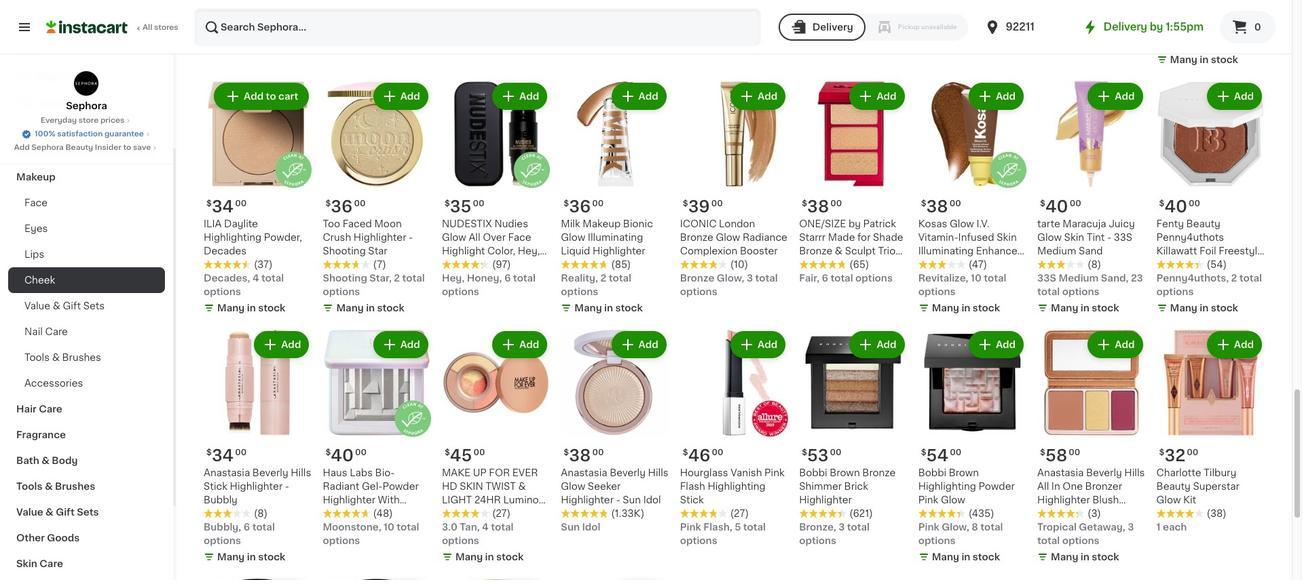 Task type: vqa. For each thing, say whether or not it's contained in the screenshot.
right 38
yes



Task type: describe. For each thing, give the bounding box(es) containing it.
anastasia beverly hills all in one bronzer highlighter blush tropical getaway face palettes
[[1038, 468, 1146, 532]]

33s inside 33s medium sand, 23 total options
[[1038, 274, 1057, 283]]

add button for bobbi brown bronze shimmer brick highlighter
[[851, 333, 904, 357]]

fragrance link
[[8, 422, 165, 448]]

8
[[972, 523, 979, 532]]

92211
[[1006, 22, 1035, 32]]

00 for kosas glow i.v. vitamin-infused skin illuminating enhancer - revitalize - deep bronze
[[950, 200, 962, 208]]

many in stock down shooting star, 2 total options
[[337, 304, 405, 313]]

options inside decades, 4 total options
[[204, 287, 241, 297]]

2 inside penny4uthots, 2 total options
[[1232, 274, 1238, 283]]

holiday party ready beauty
[[16, 147, 154, 156]]

bubbly
[[204, 496, 238, 505]]

faced
[[343, 219, 372, 229]]

00 for too faced moon crush highlighter - shooting star
[[354, 200, 366, 208]]

many in stock down 33s medium sand, 23 total options
[[1052, 304, 1120, 313]]

$ for charlotte tilbury beauty superstar glow kit
[[1160, 449, 1165, 457]]

add for kosas glow i.v. vitamin-infused skin illuminating enhancer - revitalize - deep bronze
[[996, 91, 1016, 101]]

$ 40 00 for haus
[[326, 448, 367, 464]]

in down 5.5
[[843, 28, 852, 37]]

stock down "beach,"
[[377, 41, 405, 51]]

illuminating inside milk makeup bionic glow illuminating liquid highlighter
[[588, 233, 643, 243]]

many in stock down oz
[[217, 28, 286, 37]]

add for tarte maracuja juicy glow skin tint - 33s medium sand
[[1116, 91, 1135, 101]]

34 for ilia
[[212, 199, 234, 215]]

kit
[[1184, 496, 1197, 505]]

store
[[79, 117, 99, 124]]

(65)
[[850, 260, 870, 270]]

in down 33s medium sand, 23 total options
[[1081, 304, 1090, 313]]

00 for ilia daylite highlighting powder, decades
[[235, 200, 247, 208]]

cart
[[278, 91, 298, 101]]

1 tools & brushes link from the top
[[8, 345, 165, 371]]

many in stock inside button
[[932, 14, 1001, 24]]

hu$tla
[[1038, 11, 1071, 21]]

$ 38 00 for kosas
[[921, 199, 962, 215]]

foil
[[1200, 247, 1217, 256]]

stock down 33s medium sand, 23 total options
[[1092, 304, 1120, 313]]

to inside "link"
[[123, 144, 131, 151]]

value & gift sets for 2nd value & gift sets link from the top of the page
[[16, 508, 99, 518]]

patrick
[[864, 219, 897, 229]]

add button for tarte maracuja juicy glow skin tint - 33s medium sand
[[1090, 84, 1142, 108]]

$ 36 00 for makeup
[[564, 199, 604, 215]]

& inside one/size by patrick starrr made for shade bronze & sculpt trio palette
[[835, 247, 843, 256]]

many in stock down bronze/chocolate,
[[1171, 55, 1239, 64]]

delivery by 1:55pm
[[1104, 22, 1204, 32]]

(97)
[[492, 260, 511, 270]]

beverly for 34
[[253, 468, 288, 478]]

3 for 58
[[1128, 523, 1135, 532]]

in down pink glow, 8 total options
[[962, 553, 971, 562]]

london
[[719, 219, 756, 229]]

by for delivery
[[1150, 22, 1164, 32]]

product group containing 54
[[919, 329, 1027, 567]]

vanish
[[731, 468, 762, 478]]

$ 54 00
[[921, 448, 962, 464]]

$ for make up for ever hd skin twist & light 24hr luminous finishing powder - 3.0 tan - for tan skin tones
[[445, 449, 450, 457]]

$ for milk makeup bionic glow illuminating liquid highlighter
[[564, 200, 569, 208]]

makeup inside milk makeup bionic glow illuminating liquid highlighter
[[583, 219, 621, 229]]

$ 34 00 for anastasia
[[206, 448, 247, 464]]

made
[[828, 233, 855, 243]]

total inside reality, 2 total options
[[609, 274, 632, 283]]

ilia
[[204, 219, 222, 229]]

buy it again
[[38, 71, 96, 81]]

options inside pink glow, 8 total options
[[919, 536, 956, 546]]

options inside the hu$tla baby 2.0, 5 total options many in stock
[[1063, 25, 1100, 34]]

options inside pink flash, 5 total options
[[680, 536, 718, 546]]

3.0 inside 3.0 tan, 4 total options
[[442, 523, 458, 532]]

many in stock down 3.0 tan, 4 total options
[[456, 553, 524, 562]]

lists link
[[8, 90, 165, 117]]

highlighting for 34
[[204, 233, 262, 243]]

flash,
[[704, 523, 733, 532]]

options inside tropical getaway, 3 total options
[[1063, 536, 1100, 546]]

tint
[[1087, 233, 1105, 243]]

bronze/chocolate,
[[1157, 25, 1249, 34]]

stock down s450 strong ebony, 5 total options
[[497, 41, 524, 51]]

many in stock down pink glow, 8 total options
[[932, 553, 1001, 562]]

6 for bubbly, 6 total options
[[244, 523, 250, 532]]

$ 38 00 for anastasia
[[564, 448, 604, 464]]

skin inside the "tarte maracuja juicy glow skin tint - 33s medium sand"
[[1065, 233, 1085, 243]]

1:55pm
[[1166, 22, 1204, 32]]

hey, honey, 6 total options
[[442, 274, 536, 297]]

ebony,
[[506, 11, 540, 21]]

stock down deep bronze/chocolate, 4 total options
[[1212, 55, 1239, 64]]

$ for ilia daylite highlighting powder, decades
[[206, 200, 212, 208]]

many in stock down 'bubbly, 6 total options'
[[217, 553, 286, 562]]

hourglass vanish pink flash highlighting stick
[[680, 468, 785, 505]]

brown for 54
[[949, 468, 980, 478]]

many in stock down tropical getaway, 3 total options
[[1052, 553, 1120, 562]]

highlighter inside the fenty beauty penny4uthots killawatt foil freestyle highlighter
[[1157, 260, 1210, 270]]

& for bath & body link
[[42, 456, 50, 466]]

stick inside hourglass vanish pink flash highlighting stick
[[680, 496, 704, 505]]

00 for bobbi brown highlighting powder pink glow
[[950, 449, 962, 457]]

stock down 3.0 tan, 4 total options
[[497, 553, 524, 562]]

add for one/size by patrick starrr made for shade bronze & sculpt trio palette
[[877, 91, 897, 101]]

$ for fenty beauty penny4uthots killawatt foil freestyle highlighter
[[1160, 200, 1165, 208]]

options inside 33s medium sand, 23 total options
[[1063, 287, 1100, 297]]

hair care
[[16, 405, 62, 414]]

0 button
[[1221, 11, 1276, 43]]

options inside 3.0 tan, 4 total options
[[442, 536, 479, 546]]

in down the revitalize, 10 total options at right
[[962, 304, 971, 313]]

strong
[[471, 11, 504, 21]]

gift for 2nd value & gift sets link from the top of the page
[[56, 508, 75, 518]]

stock down shooting star, 2 total options
[[377, 304, 405, 313]]

total inside bronze glow, 3 total options
[[756, 274, 778, 283]]

deep inside kosas glow i.v. vitamin-infused skin illuminating enhancer - revitalize - deep bronze
[[980, 260, 1006, 270]]

many in stock down starlight beach, 2 total options
[[337, 41, 405, 51]]

guarantee
[[105, 130, 144, 138]]

0 vertical spatial sephora
[[66, 101, 107, 111]]

product group containing 32
[[1157, 329, 1265, 534]]

total inside shooting star, 2 total options
[[403, 274, 425, 283]]

options inside bronze, 3 total options
[[800, 536, 837, 546]]

highlighter inside milk makeup bionic glow illuminating liquid highlighter
[[593, 247, 646, 256]]

deep bronze/chocolate, 4 total options
[[1157, 11, 1258, 48]]

add for hourglass vanish pink flash highlighting stick
[[758, 340, 778, 350]]

38 for kosas
[[927, 199, 949, 215]]

00 for haus labs bio- radiant gel-powder highlighter with fermented arnica - moonstone
[[355, 449, 367, 457]]

45
[[450, 448, 472, 464]]

many inside the hu$tla baby 2.0, 5 total options many in stock
[[1052, 41, 1079, 51]]

beauty inside "link"
[[66, 144, 93, 151]]

glow inside nudestix nudies glow all over face highlight color, hey, honey
[[442, 233, 467, 243]]

$ 53 00
[[802, 448, 842, 464]]

skin down 'other'
[[16, 560, 37, 569]]

each
[[1163, 523, 1188, 532]]

add button for bobbi brown highlighting powder pink glow
[[971, 333, 1023, 357]]

in down 3.0 tan, 4 total options
[[485, 553, 494, 562]]

pink inside pink glow, 8 total options
[[919, 523, 940, 532]]

kosas
[[919, 219, 948, 229]]

hills for 38
[[648, 468, 669, 478]]

options inside the revitalize, 10 total options
[[919, 287, 956, 297]]

beverly for 38
[[610, 468, 646, 478]]

glow inside the anastasia beverly hills glow seeker highlighter - sun idol
[[561, 482, 586, 491]]

lists
[[38, 98, 61, 108]]

value for 2nd value & gift sets link from the bottom of the page
[[24, 302, 50, 311]]

many in stock down decades, 4 total options on the left of the page
[[217, 304, 286, 313]]

face inside anastasia beverly hills all in one bronzer highlighter blush tropical getaway face palettes
[[1123, 509, 1146, 519]]

in down decades, 4 total options on the left of the page
[[247, 304, 256, 313]]

it
[[60, 71, 66, 81]]

insider
[[95, 144, 121, 151]]

one/size by patrick starrr made for shade bronze & sculpt trio palette
[[800, 219, 904, 270]]

5 inside pink flash, 5 total options
[[735, 523, 741, 532]]

& for 2nd value & gift sets link from the top of the page
[[46, 508, 54, 518]]

medium inside 33s medium sand, 23 total options
[[1059, 274, 1099, 283]]

makeup link
[[8, 164, 165, 190]]

shop
[[38, 44, 63, 54]]

5 for s450 strong ebony, 5 total options
[[542, 11, 549, 21]]

stock inside the hu$tla baby 2.0, 5 total options many in stock
[[1092, 41, 1120, 51]]

gift for 2nd value & gift sets link from the bottom of the page
[[63, 302, 81, 311]]

illuminating inside kosas glow i.v. vitamin-infused skin illuminating enhancer - revitalize - deep bronze
[[919, 247, 974, 256]]

tarte
[[1038, 219, 1061, 229]]

tools & brushes for 2nd tools & brushes 'link' from the bottom of the page
[[24, 353, 101, 363]]

ever
[[513, 468, 538, 478]]

10 inside 'glancing, 10 total options'
[[610, 11, 621, 21]]

total inside bronze, 3 total options
[[848, 523, 870, 532]]

1 vertical spatial idol
[[582, 523, 601, 532]]

in down shooting star, 2 total options
[[366, 304, 375, 313]]

fermented
[[323, 509, 375, 519]]

many in stock down s450 strong ebony, 5 total options
[[456, 41, 524, 51]]

total down (65)
[[831, 274, 854, 283]]

& inside make up for ever hd skin twist & light 24hr luminous finishing powder - 3.0 tan - for tan skin tones
[[519, 482, 526, 491]]

dark, 6 total options
[[680, 11, 780, 21]]

bronze inside one/size by patrick starrr made for shade bronze & sculpt trio palette
[[800, 247, 833, 256]]

options inside deep bronze/chocolate, 4 total options
[[1182, 39, 1219, 48]]

lips link
[[8, 242, 165, 268]]

(27) for 45
[[492, 509, 511, 519]]

33s inside the "tarte maracuja juicy glow skin tint - 33s medium sand"
[[1114, 233, 1133, 243]]

bobbi for 53
[[800, 468, 828, 478]]

add button for anastasia beverly hills glow seeker highlighter - sun idol
[[613, 333, 665, 357]]

holiday party ready beauty link
[[8, 139, 165, 164]]

in down tropical getaway, 3 total options
[[1081, 553, 1090, 562]]

delivery for delivery by 1:55pm
[[1104, 22, 1148, 32]]

- inside the anastasia beverly hills glow seeker highlighter - sun idol
[[616, 496, 621, 505]]

$ 58 00
[[1041, 448, 1081, 464]]

total inside 33s medium sand, 23 total options
[[1038, 287, 1060, 297]]

total inside 3.0 tan, 4 total options
[[491, 523, 514, 532]]

$ 36 00 for faced
[[326, 199, 366, 215]]

hey, inside nudestix nudies glow all over face highlight color, hey, honey
[[518, 247, 540, 256]]

1 each
[[1157, 523, 1188, 532]]

add inside "button"
[[244, 91, 264, 101]]

stock up add to cart
[[258, 28, 286, 37]]

moonstone
[[323, 523, 377, 532]]

add for haus labs bio- radiant gel-powder highlighter with fermented arnica - moonstone
[[401, 340, 420, 350]]

hu$tla baby 2.0, 5 total options many in stock
[[1038, 11, 1127, 51]]

total inside the hu$tla baby 2.0, 5 total options many in stock
[[1038, 25, 1060, 34]]

many in stock down 5.5
[[813, 28, 881, 37]]

service type group
[[779, 14, 968, 41]]

$ for anastasia beverly hills stick highlighter - bubbly
[[206, 449, 212, 457]]

add for nudestix nudies glow all over face highlight color, hey, honey
[[520, 91, 540, 101]]

make up for ever hd skin twist & light 24hr luminous finishing powder - 3.0 tan - for tan skin tones
[[442, 468, 550, 546]]

bath
[[16, 456, 39, 466]]

$ for iconic london bronze glow radiance complexion booster
[[683, 200, 689, 208]]

bronze inside iconic london bronze glow radiance complexion booster
[[680, 233, 714, 243]]

sun idol
[[561, 523, 601, 532]]

highlighter inside anastasia beverly hills stick highlighter - bubbly
[[230, 482, 283, 491]]

shooting inside shooting star, 2 total options
[[323, 274, 367, 283]]

for
[[489, 468, 510, 478]]

twist
[[486, 482, 516, 491]]

in down bronze/chocolate,
[[1200, 55, 1209, 64]]

00 for fenty beauty penny4uthots killawatt foil freestyle highlighter
[[1189, 200, 1201, 208]]

total inside tropical getaway, 3 total options
[[1038, 536, 1060, 546]]

options inside starlight beach, 2 total options
[[348, 25, 385, 34]]

options inside reality, 2 total options
[[561, 287, 599, 297]]

hills for 34
[[291, 468, 311, 478]]

flash
[[680, 482, 706, 491]]

milk makeup bionic glow illuminating liquid highlighter
[[561, 219, 653, 256]]

many in stock down penny4uthots, 2 total options
[[1171, 304, 1239, 313]]

in inside the hu$tla baby 2.0, 5 total options many in stock
[[1081, 41, 1090, 51]]

powder inside bobbi brown highlighting powder pink glow
[[979, 482, 1015, 491]]

s450
[[442, 11, 468, 21]]

beverly for 58
[[1087, 468, 1123, 478]]

39
[[689, 199, 710, 215]]

reality,
[[561, 274, 598, 283]]

party
[[56, 147, 83, 156]]

hair care link
[[8, 397, 165, 422]]

in down penny4uthots, 2 total options
[[1200, 304, 1209, 313]]

bronze, 3 total options
[[800, 523, 870, 546]]

superstar
[[1194, 482, 1240, 491]]

stock down penny4uthots, 2 total options
[[1212, 304, 1239, 313]]

in down s450 strong ebony, 5 total options
[[485, 41, 494, 51]]

& for 1st tools & brushes 'link' from the bottom of the page
[[45, 482, 53, 492]]

add button for one/size by patrick starrr made for shade bronze & sculpt trio palette
[[851, 84, 904, 108]]

penny4uthots, 2 total options
[[1157, 274, 1263, 297]]

revitalize, 10 total options
[[919, 274, 1007, 297]]

too
[[323, 219, 340, 229]]

highlighter inside too faced moon crush highlighter - shooting star
[[354, 233, 406, 243]]

cheek
[[24, 276, 55, 285]]

1 value & gift sets link from the top
[[8, 293, 165, 319]]

bronze inside bobbi brown bronze shimmer brick highlighter
[[863, 468, 896, 478]]

options inside button
[[742, 11, 780, 21]]

$ for anastasia beverly hills glow seeker highlighter - sun idol
[[564, 449, 569, 457]]

38 for anastasia
[[569, 448, 591, 464]]

in down starlight beach, 2 total options
[[366, 41, 375, 51]]

eyes link
[[8, 216, 165, 242]]

(8) for 34
[[254, 509, 268, 519]]

stock down 'bubbly, 6 total options'
[[258, 553, 286, 562]]

all stores
[[143, 24, 178, 31]]

iconic
[[680, 219, 717, 229]]

33s medium sand, 23 total options
[[1038, 274, 1144, 297]]

- inside too faced moon crush highlighter - shooting star
[[409, 233, 413, 243]]

highlighter inside anastasia beverly hills all in one bronzer highlighter blush tropical getaway face palettes
[[1038, 496, 1091, 505]]

stock down g
[[854, 28, 881, 37]]

sun inside the anastasia beverly hills glow seeker highlighter - sun idol
[[623, 496, 641, 505]]

total inside deep bronze/chocolate, 4 total options
[[1157, 39, 1180, 48]]

3 for 39
[[747, 274, 753, 283]]

add button for iconic london bronze glow radiance complexion booster
[[732, 84, 785, 108]]

blush
[[1093, 496, 1120, 505]]

total inside 'glancing, 10 total options'
[[623, 11, 646, 21]]

face inside face link
[[24, 198, 48, 208]]

nail care
[[24, 327, 68, 337]]

10 for 38
[[971, 274, 982, 283]]

- inside anastasia beverly hills stick highlighter - bubbly
[[285, 482, 289, 491]]

radiance
[[743, 233, 788, 243]]

in up add to cart "button"
[[247, 28, 256, 37]]

fair, 6 total options
[[800, 274, 893, 283]]

6 inside the hey, honey, 6 total options
[[505, 274, 511, 283]]

many in stock button
[[919, 0, 1027, 28]]

trio
[[879, 247, 896, 256]]



Task type: locate. For each thing, give the bounding box(es) containing it.
add button for charlotte tilbury beauty superstar glow kit
[[1209, 333, 1261, 357]]

with
[[378, 496, 400, 505]]

0 horizontal spatial stick
[[204, 482, 228, 491]]

by up made
[[849, 219, 861, 229]]

3.0 inside make up for ever hd skin twist & light 24hr luminous finishing powder - 3.0 tan - for tan skin tones
[[533, 509, 548, 519]]

glow up highlight
[[442, 233, 467, 243]]

tools down bath
[[16, 482, 42, 492]]

1 horizontal spatial all
[[469, 233, 481, 243]]

total down (47)
[[984, 274, 1007, 283]]

hills inside the anastasia beverly hills glow seeker highlighter - sun idol
[[648, 468, 669, 478]]

tools
[[24, 353, 50, 363], [16, 482, 42, 492]]

revitalize,
[[919, 274, 969, 283]]

00 inside "$ 32 00"
[[1187, 449, 1199, 457]]

stock down the revitalize, 10 total options at right
[[973, 304, 1001, 313]]

anastasia beverly hills glow seeker highlighter - sun idol
[[561, 468, 669, 505]]

daylite
[[224, 219, 258, 229]]

2 tan from the left
[[483, 523, 500, 532]]

oz
[[228, 11, 239, 21]]

2 horizontal spatial beverly
[[1087, 468, 1123, 478]]

0 horizontal spatial (27)
[[492, 509, 511, 519]]

0 vertical spatial shooting
[[323, 247, 366, 256]]

5 right 'flash,'
[[735, 523, 741, 532]]

other goods
[[16, 534, 80, 543]]

1 36 from the left
[[331, 199, 353, 215]]

0.28 oz
[[204, 11, 239, 21]]

1 34 from the top
[[212, 199, 234, 215]]

1 vertical spatial 4
[[253, 274, 259, 283]]

0 horizontal spatial to
[[123, 144, 131, 151]]

2 inside starlight beach, 2 total options
[[403, 11, 409, 21]]

2 down freestyle
[[1232, 274, 1238, 283]]

stick inside anastasia beverly hills stick highlighter - bubbly
[[204, 482, 228, 491]]

2 horizontal spatial powder
[[979, 482, 1015, 491]]

0 horizontal spatial 10
[[384, 523, 395, 532]]

33s down tarte
[[1038, 274, 1057, 283]]

s450 strong ebony, 5 total options
[[442, 11, 549, 34]]

glow,
[[717, 274, 745, 283], [942, 523, 970, 532]]

6 right "dark,"
[[709, 11, 715, 21]]

glow, left 8
[[942, 523, 970, 532]]

stock left 92211
[[973, 14, 1001, 24]]

00 for one/size by patrick starrr made for shade bronze & sculpt trio palette
[[831, 200, 842, 208]]

add for iconic london bronze glow radiance complexion booster
[[758, 91, 778, 101]]

1 horizontal spatial 33s
[[1114, 233, 1133, 243]]

care inside nail care link
[[45, 327, 68, 337]]

instacart logo image
[[46, 19, 128, 35]]

32
[[1165, 448, 1186, 464]]

36
[[331, 199, 353, 215], [569, 199, 591, 215]]

add button for too faced moon crush highlighter - shooting star
[[375, 84, 427, 108]]

add for anastasia beverly hills stick highlighter - bubbly
[[281, 340, 301, 350]]

pink inside pink flash, 5 total options
[[680, 523, 702, 532]]

makeup down holiday
[[16, 173, 56, 182]]

10 inside moonstone, 10 total options
[[384, 523, 395, 532]]

0 vertical spatial 34
[[212, 199, 234, 215]]

getaway,
[[1080, 523, 1126, 532]]

$ inside '$ 39 00'
[[683, 200, 689, 208]]

stock down 8
[[973, 553, 1001, 562]]

$ inside $ 58 00
[[1041, 449, 1046, 457]]

00 for anastasia beverly hills glow seeker highlighter - sun idol
[[593, 449, 604, 457]]

tones
[[442, 536, 471, 546]]

glow inside kosas glow i.v. vitamin-infused skin illuminating enhancer - revitalize - deep bronze
[[950, 219, 975, 229]]

2 horizontal spatial face
[[1123, 509, 1146, 519]]

add for bobbi brown highlighting powder pink glow
[[996, 340, 1016, 350]]

glow inside charlotte tilbury beauty superstar glow kit
[[1157, 496, 1182, 505]]

40 up haus on the left
[[331, 448, 354, 464]]

3 inside bronze, 3 total options
[[839, 523, 845, 532]]

getaway
[[1078, 509, 1120, 519]]

Search field
[[196, 10, 760, 45]]

deep
[[1157, 11, 1184, 21], [980, 260, 1006, 270]]

tools & brushes down bath & body
[[16, 482, 95, 492]]

$ 39 00
[[683, 199, 723, 215]]

anastasia up bubbly
[[204, 468, 250, 478]]

1 horizontal spatial 10
[[610, 11, 621, 21]]

34
[[212, 199, 234, 215], [212, 448, 234, 464]]

0 horizontal spatial 4
[[253, 274, 259, 283]]

bronze inside kosas glow i.v. vitamin-infused skin illuminating enhancer - revitalize - deep bronze
[[919, 274, 952, 283]]

36 for too
[[331, 199, 353, 215]]

total right glancing,
[[623, 11, 646, 21]]

total down the "tarte maracuja juicy glow skin tint - 33s medium sand"
[[1038, 287, 1060, 297]]

0 vertical spatial $ 34 00
[[206, 199, 247, 215]]

1 vertical spatial 34
[[212, 448, 234, 464]]

glow inside milk makeup bionic glow illuminating liquid highlighter
[[561, 233, 586, 243]]

add button for fenty beauty penny4uthots killawatt foil freestyle highlighter
[[1209, 84, 1261, 108]]

highlighting for 54
[[919, 482, 977, 491]]

00 for anastasia beverly hills stick highlighter - bubbly
[[235, 449, 247, 457]]

total inside the hey, honey, 6 total options
[[513, 274, 536, 283]]

add button for hourglass vanish pink flash highlighting stick
[[732, 333, 785, 357]]

tools & brushes link up accessories
[[8, 345, 165, 371]]

2 horizontal spatial anastasia
[[1038, 468, 1084, 478]]

value & gift sets for 2nd value & gift sets link from the bottom of the page
[[24, 302, 105, 311]]

hills inside anastasia beverly hills stick highlighter - bubbly
[[291, 468, 311, 478]]

1 horizontal spatial delivery
[[1104, 22, 1148, 32]]

3 right bronze,
[[839, 523, 845, 532]]

total down "(85)"
[[609, 274, 632, 283]]

add button for make up for ever hd skin twist & light 24hr luminous finishing powder - 3.0 tan - for tan skin tones
[[494, 333, 546, 357]]

stock down decades, 4 total options on the left of the page
[[258, 304, 286, 313]]

$ 36 00
[[326, 199, 366, 215], [564, 199, 604, 215]]

anastasia
[[204, 468, 250, 478], [561, 468, 608, 478], [1038, 468, 1084, 478]]

5 right ebony,
[[542, 11, 549, 21]]

0 horizontal spatial for
[[468, 523, 481, 532]]

total inside penny4uthots, 2 total options
[[1240, 274, 1263, 283]]

$ for too faced moon crush highlighter - shooting star
[[326, 200, 331, 208]]

1 $ 34 00 from the top
[[206, 199, 247, 215]]

powder inside haus labs bio- radiant gel-powder highlighter with fermented arnica - moonstone
[[383, 482, 419, 491]]

0 horizontal spatial 3
[[747, 274, 753, 283]]

options inside s450 strong ebony, 5 total options
[[467, 25, 504, 34]]

brown inside bobbi brown bronze shimmer brick highlighter
[[830, 468, 860, 478]]

fenty
[[1157, 219, 1185, 229]]

moon
[[375, 219, 402, 229]]

4 down (37)
[[253, 274, 259, 283]]

add button for anastasia beverly hills stick highlighter - bubbly
[[256, 333, 308, 357]]

00 for make up for ever hd skin twist & light 24hr luminous finishing powder - 3.0 tan - for tan skin tones
[[474, 449, 485, 457]]

$ for hourglass vanish pink flash highlighting stick
[[683, 449, 689, 457]]

add button for haus labs bio- radiant gel-powder highlighter with fermented arnica - moonstone
[[375, 333, 427, 357]]

0 vertical spatial care
[[45, 327, 68, 337]]

2 vertical spatial care
[[40, 560, 63, 569]]

care inside the skin care link
[[40, 560, 63, 569]]

anastasia beverly hills stick highlighter - bubbly
[[204, 468, 311, 505]]

gift
[[63, 302, 81, 311], [56, 508, 75, 518]]

stick up bubbly
[[204, 482, 228, 491]]

many inside button
[[932, 14, 960, 24]]

g
[[857, 11, 863, 21]]

enhancer
[[977, 247, 1022, 256]]

34 up ilia
[[212, 199, 234, 215]]

add to cart
[[244, 91, 298, 101]]

None search field
[[194, 8, 761, 46]]

total inside decades, 4 total options
[[262, 274, 284, 283]]

brown
[[830, 468, 860, 478], [949, 468, 980, 478]]

1 shooting from the top
[[323, 247, 366, 256]]

add button for anastasia beverly hills all in one bronzer highlighter blush tropical getaway face palettes
[[1090, 333, 1142, 357]]

5
[[1121, 11, 1127, 21], [542, 11, 549, 21], [735, 523, 741, 532]]

total inside s450 strong ebony, 5 total options
[[442, 25, 465, 34]]

maracuja
[[1063, 219, 1107, 229]]

total right "dark,"
[[718, 11, 740, 21]]

many in stock down the revitalize, 10 total options at right
[[932, 304, 1001, 313]]

other goods link
[[8, 526, 165, 552]]

$ 40 00
[[1041, 199, 1082, 215], [1160, 199, 1201, 215], [326, 448, 367, 464]]

6
[[709, 11, 715, 21], [822, 274, 829, 283], [505, 274, 511, 283], [244, 523, 250, 532]]

beverly inside the anastasia beverly hills glow seeker highlighter - sun idol
[[610, 468, 646, 478]]

add for fenty beauty penny4uthots killawatt foil freestyle highlighter
[[1235, 91, 1255, 101]]

00
[[235, 200, 247, 208], [354, 200, 366, 208], [592, 200, 604, 208], [831, 200, 842, 208], [1070, 200, 1082, 208], [473, 200, 485, 208], [712, 200, 723, 208], [950, 200, 962, 208], [1189, 200, 1201, 208], [235, 449, 247, 457], [355, 449, 367, 457], [593, 449, 604, 457], [830, 449, 842, 457], [1069, 449, 1081, 457], [474, 449, 485, 457], [712, 449, 724, 457], [950, 449, 962, 457], [1187, 449, 1199, 457]]

lips
[[24, 250, 44, 259]]

beach,
[[367, 11, 401, 21]]

00 for milk makeup bionic glow illuminating liquid highlighter
[[592, 200, 604, 208]]

glancing, 10 total options
[[561, 11, 646, 34]]

1 vertical spatial by
[[849, 219, 861, 229]]

product group containing 53
[[800, 329, 908, 548]]

highlighter up "(85)"
[[593, 247, 646, 256]]

gift down cheek link
[[63, 302, 81, 311]]

makeup inside makeup link
[[16, 173, 56, 182]]

bronze down iconic
[[680, 233, 714, 243]]

sets for 2nd value & gift sets link from the bottom of the page
[[83, 302, 105, 311]]

1 vertical spatial $ 34 00
[[206, 448, 247, 464]]

by for one/size
[[849, 219, 861, 229]]

stock down the getaway,
[[1092, 553, 1120, 562]]

options down penny4uthots,
[[1157, 287, 1194, 297]]

1 horizontal spatial hey,
[[518, 247, 540, 256]]

glow, for 39
[[717, 274, 745, 283]]

1 vertical spatial value & gift sets link
[[8, 500, 165, 526]]

add for milk makeup bionic glow illuminating liquid highlighter
[[639, 91, 659, 101]]

10 down (47)
[[971, 274, 982, 283]]

$ inside $ 45 00
[[445, 449, 450, 457]]

1 vertical spatial gift
[[56, 508, 75, 518]]

delivery inside button
[[813, 22, 854, 32]]

add for charlotte tilbury beauty superstar glow kit
[[1235, 340, 1255, 350]]

3.0
[[533, 509, 548, 519], [442, 523, 458, 532]]

anastasia inside anastasia beverly hills stick highlighter - bubbly
[[204, 468, 250, 478]]

00 right 35
[[473, 200, 485, 208]]

glow up pink glow, 8 total options
[[941, 496, 966, 505]]

1 beverly from the left
[[253, 468, 288, 478]]

tools for 1st tools & brushes 'link' from the bottom of the page
[[16, 482, 42, 492]]

5 inside the hu$tla baby 2.0, 5 total options many in stock
[[1121, 11, 1127, 21]]

3 hills from the left
[[1125, 468, 1145, 478]]

$ 34 00 for ilia
[[206, 199, 247, 215]]

bobbi for 54
[[919, 468, 947, 478]]

(3)
[[1088, 509, 1102, 519]]

1 vertical spatial tools & brushes
[[16, 482, 95, 492]]

- inside haus labs bio- radiant gel-powder highlighter with fermented arnica - moonstone
[[411, 509, 415, 519]]

0 horizontal spatial sun
[[561, 523, 580, 532]]

$ 46 00
[[683, 448, 724, 464]]

0 horizontal spatial (8)
[[254, 509, 268, 519]]

3 anastasia from the left
[[1038, 468, 1084, 478]]

palettes
[[1038, 523, 1077, 532]]

bio-
[[375, 468, 395, 478]]

hills left haus on the left
[[291, 468, 311, 478]]

options down bronze,
[[800, 536, 837, 546]]

1 brown from the left
[[830, 468, 860, 478]]

0 vertical spatial 10
[[610, 11, 621, 21]]

1 bobbi from the left
[[800, 468, 828, 478]]

2 hills from the left
[[648, 468, 669, 478]]

product group
[[204, 80, 312, 318], [323, 80, 431, 318], [442, 80, 550, 299], [561, 80, 670, 318], [680, 80, 789, 299], [800, 80, 908, 285], [919, 80, 1027, 318], [1038, 80, 1146, 318], [1157, 80, 1265, 318], [204, 329, 312, 567], [323, 329, 431, 548], [442, 329, 550, 567], [561, 329, 670, 534], [680, 329, 789, 548], [800, 329, 908, 548], [919, 329, 1027, 567], [1038, 329, 1146, 567], [1157, 329, 1265, 534]]

00 for bobbi brown bronze shimmer brick highlighter
[[830, 449, 842, 457]]

1 horizontal spatial powder
[[487, 509, 524, 519]]

0 vertical spatial for
[[858, 233, 871, 243]]

1 vertical spatial sun
[[561, 523, 580, 532]]

in
[[1052, 482, 1061, 491]]

00 for anastasia beverly hills all in one bronzer highlighter blush tropical getaway face palettes
[[1069, 449, 1081, 457]]

sculpt
[[845, 247, 876, 256]]

shooting
[[323, 247, 366, 256], [323, 274, 367, 283]]

labs
[[350, 468, 373, 478]]

0 horizontal spatial powder
[[383, 482, 419, 491]]

2 bobbi from the left
[[919, 468, 947, 478]]

00 for nudestix nudies glow all over face highlight color, hey, honey
[[473, 200, 485, 208]]

1 horizontal spatial hills
[[648, 468, 669, 478]]

care right nail at the left bottom
[[45, 327, 68, 337]]

highlighter inside the anastasia beverly hills glow seeker highlighter - sun idol
[[561, 496, 614, 505]]

$ 38 00 for one/size
[[802, 199, 842, 215]]

2 vertical spatial face
[[1123, 509, 1146, 519]]

0 horizontal spatial all
[[143, 24, 152, 31]]

1 tropical from the top
[[1038, 509, 1076, 519]]

0 horizontal spatial sephora
[[31, 144, 64, 151]]

0 vertical spatial 33s
[[1114, 233, 1133, 243]]

delivery for delivery
[[813, 22, 854, 32]]

ready
[[85, 147, 117, 156]]

2 beverly from the left
[[610, 468, 646, 478]]

add for make up for ever hd skin twist & light 24hr luminous finishing powder - 3.0 tan - for tan skin tones
[[520, 340, 540, 350]]

0 horizontal spatial deep
[[980, 260, 1006, 270]]

idol down seeker
[[582, 523, 601, 532]]

tools & brushes up accessories
[[24, 353, 101, 363]]

1 vertical spatial 10
[[971, 274, 982, 283]]

$ for haus labs bio- radiant gel-powder highlighter with fermented arnica - moonstone
[[326, 449, 331, 457]]

2 shooting from the top
[[323, 274, 367, 283]]

0 horizontal spatial brown
[[830, 468, 860, 478]]

6 right bubbly, in the left bottom of the page
[[244, 523, 250, 532]]

0 horizontal spatial 5
[[542, 11, 549, 21]]

0 horizontal spatial hey,
[[442, 274, 465, 283]]

add button for kosas glow i.v. vitamin-infused skin illuminating enhancer - revitalize - deep bronze
[[971, 84, 1023, 108]]

options inside 'bubbly, 6 total options'
[[204, 536, 241, 546]]

dark,
[[680, 11, 706, 21]]

beverly inside anastasia beverly hills all in one bronzer highlighter blush tropical getaway face palettes
[[1087, 468, 1123, 478]]

delivery by 1:55pm link
[[1082, 19, 1204, 35]]

value & gift sets link up goods
[[8, 500, 165, 526]]

2 horizontal spatial highlighting
[[919, 482, 977, 491]]

tropical
[[1038, 509, 1076, 519], [1038, 523, 1077, 532]]

product group containing 39
[[680, 80, 789, 299]]

care for nail care
[[45, 327, 68, 337]]

juicy
[[1109, 219, 1135, 229]]

1 vertical spatial tools
[[16, 482, 42, 492]]

1 horizontal spatial for
[[858, 233, 871, 243]]

in down reality, 2 total options
[[605, 304, 613, 313]]

prices
[[100, 117, 124, 124]]

anastasia for 38
[[561, 468, 608, 478]]

hills for 58
[[1125, 468, 1145, 478]]

3 inside bronze glow, 3 total options
[[747, 274, 753, 283]]

tools & brushes for 1st tools & brushes 'link' from the bottom of the page
[[16, 482, 95, 492]]

medium inside the "tarte maracuja juicy glow skin tint - 33s medium sand"
[[1038, 247, 1077, 256]]

(8)
[[1088, 260, 1102, 270], [254, 509, 268, 519]]

2 horizontal spatial $ 38 00
[[921, 199, 962, 215]]

38 up kosas
[[927, 199, 949, 215]]

2
[[403, 11, 409, 21], [394, 274, 400, 283], [601, 274, 607, 283], [1232, 274, 1238, 283]]

2 tools & brushes link from the top
[[8, 474, 165, 500]]

tropical getaway, 3 total options
[[1038, 523, 1135, 546]]

care inside hair care link
[[39, 405, 62, 414]]

total down freestyle
[[1240, 274, 1263, 283]]

face inside nudestix nudies glow all over face highlight color, hey, honey
[[508, 233, 531, 243]]

1 vertical spatial sephora
[[31, 144, 64, 151]]

all for 35
[[469, 233, 481, 243]]

2 34 from the top
[[212, 448, 234, 464]]

0 vertical spatial tropical
[[1038, 509, 1076, 519]]

options inside moonstone, 10 total options
[[323, 536, 360, 546]]

brown for 53
[[830, 468, 860, 478]]

2 horizontal spatial all
[[1038, 482, 1050, 491]]

product group containing 58
[[1038, 329, 1146, 567]]

sephora logo image
[[74, 71, 99, 96]]

by left '1:55pm'
[[1150, 22, 1164, 32]]

00 inside $ 53 00
[[830, 449, 842, 457]]

$ for tarte maracuja juicy glow skin tint - 33s medium sand
[[1041, 200, 1046, 208]]

1 vertical spatial illuminating
[[919, 247, 974, 256]]

00 up one/size at top
[[831, 200, 842, 208]]

0 vertical spatial sun
[[623, 496, 641, 505]]

(37)
[[254, 260, 273, 270]]

sets up nail care link
[[83, 302, 105, 311]]

0 vertical spatial tools & brushes link
[[8, 345, 165, 371]]

add button for nudestix nudies glow all over face highlight color, hey, honey
[[494, 84, 546, 108]]

& for 2nd tools & brushes 'link' from the bottom of the page
[[52, 353, 60, 363]]

tropical inside tropical getaway, 3 total options
[[1038, 523, 1077, 532]]

bronzer
[[1086, 482, 1123, 491]]

1 (27) from the left
[[492, 509, 511, 519]]

4 for deep bronze/chocolate, 4 total options
[[1251, 25, 1258, 34]]

sephora link
[[66, 71, 107, 113]]

2 horizontal spatial 10
[[971, 274, 982, 283]]

00 for charlotte tilbury beauty superstar glow kit
[[1187, 449, 1199, 457]]

2 36 from the left
[[569, 199, 591, 215]]

face link
[[8, 190, 165, 216]]

highlighting down the vanish
[[708, 482, 766, 491]]

beauty
[[66, 144, 93, 151], [119, 147, 154, 156], [1187, 219, 1221, 229], [1157, 482, 1191, 491]]

highlighter down in
[[1038, 496, 1091, 505]]

0.19 oz/ 5.5 g
[[800, 11, 863, 21]]

product group containing 45
[[442, 329, 550, 567]]

3 beverly from the left
[[1087, 468, 1123, 478]]

2 inside reality, 2 total options
[[601, 274, 607, 283]]

sand
[[1079, 247, 1104, 256]]

1 horizontal spatial sephora
[[66, 101, 107, 111]]

ilia daylite highlighting powder, decades
[[204, 219, 302, 256]]

$ for anastasia beverly hills all in one bronzer highlighter blush tropical getaway face palettes
[[1041, 449, 1046, 457]]

total down arnica
[[397, 523, 419, 532]]

2 $ 34 00 from the top
[[206, 448, 247, 464]]

0 vertical spatial gift
[[63, 302, 81, 311]]

2 vertical spatial 4
[[482, 523, 489, 532]]

1 horizontal spatial illuminating
[[919, 247, 974, 256]]

$ inside $ 54 00
[[921, 449, 927, 457]]

54
[[927, 448, 949, 464]]

1 horizontal spatial tan
[[483, 523, 500, 532]]

total inside moonstone, 10 total options
[[397, 523, 419, 532]]

glow up 'liquid'
[[561, 233, 586, 243]]

tools & brushes
[[24, 353, 101, 363], [16, 482, 95, 492]]

2 vertical spatial 10
[[384, 523, 395, 532]]

2 $ 36 00 from the left
[[564, 199, 604, 215]]

total inside pink flash, 5 total options
[[744, 523, 766, 532]]

add for too faced moon crush highlighter - shooting star
[[401, 91, 420, 101]]

beverly
[[253, 468, 288, 478], [610, 468, 646, 478], [1087, 468, 1123, 478]]

3 inside tropical getaway, 3 total options
[[1128, 523, 1135, 532]]

1 horizontal spatial beverly
[[610, 468, 646, 478]]

powder,
[[264, 233, 302, 243]]

stock down reality, 2 total options
[[616, 304, 643, 313]]

1 vertical spatial sets
[[77, 508, 99, 518]]

0 vertical spatial 3.0
[[533, 509, 548, 519]]

in down 'bubbly, 6 total options'
[[247, 553, 256, 562]]

everyday store prices link
[[41, 115, 133, 126]]

0 horizontal spatial 33s
[[1038, 274, 1057, 283]]

options down crush
[[323, 287, 360, 297]]

4 for 3.0 tan, 4 total options
[[482, 523, 489, 532]]

1 vertical spatial tools & brushes link
[[8, 474, 165, 500]]

bronze inside bronze glow, 3 total options
[[680, 274, 715, 283]]

0 vertical spatial by
[[1150, 22, 1164, 32]]

00 for tarte maracuja juicy glow skin tint - 33s medium sand
[[1070, 200, 1082, 208]]

6 for dark, 6 total options
[[709, 11, 715, 21]]

product group containing 46
[[680, 329, 789, 548]]

skin inside make up for ever hd skin twist & light 24hr luminous finishing powder - 3.0 tan - for tan skin tones
[[502, 523, 522, 532]]

baby
[[1073, 11, 1098, 21]]

0 vertical spatial brushes
[[62, 353, 101, 363]]

add button for milk makeup bionic glow illuminating liquid highlighter
[[613, 84, 665, 108]]

kosas glow i.v. vitamin-infused skin illuminating enhancer - revitalize - deep bronze
[[919, 219, 1022, 283]]

value down cheek
[[24, 302, 50, 311]]

total down palettes
[[1038, 536, 1060, 546]]

glow, down (10)
[[717, 274, 745, 283]]

pink inside hourglass vanish pink flash highlighting stick
[[765, 468, 785, 478]]

0 horizontal spatial 36
[[331, 199, 353, 215]]

pink down 54
[[919, 496, 939, 505]]

glow, inside pink glow, 8 total options
[[942, 523, 970, 532]]

revitalize
[[925, 260, 971, 270]]

5 inside s450 strong ebony, 5 total options
[[542, 11, 549, 21]]

skin down luminous
[[502, 523, 522, 532]]

glow inside bobbi brown highlighting powder pink glow
[[941, 496, 966, 505]]

pink flash, 5 total options
[[680, 523, 766, 546]]

0 horizontal spatial hills
[[291, 468, 311, 478]]

total right bubbly, in the left bottom of the page
[[252, 523, 275, 532]]

3.0 down luminous
[[533, 509, 548, 519]]

2 inside shooting star, 2 total options
[[394, 274, 400, 283]]

total
[[623, 11, 646, 21], [718, 11, 740, 21], [323, 25, 345, 34], [1038, 25, 1060, 34], [442, 25, 465, 34], [1157, 39, 1180, 48], [262, 274, 284, 283], [403, 274, 425, 283], [609, 274, 632, 283], [831, 274, 854, 283], [513, 274, 536, 283], [756, 274, 778, 283], [984, 274, 1007, 283], [1240, 274, 1263, 283], [1038, 287, 1060, 297], [252, 523, 275, 532], [397, 523, 419, 532], [848, 523, 870, 532], [491, 523, 514, 532], [744, 523, 766, 532], [981, 523, 1004, 532], [1038, 536, 1060, 546]]

& for 2nd value & gift sets link from the bottom of the page
[[53, 302, 60, 311]]

0 vertical spatial stick
[[204, 482, 228, 491]]

0 vertical spatial sets
[[83, 302, 105, 311]]

pink left 8
[[919, 523, 940, 532]]

deep up '1:55pm'
[[1157, 11, 1184, 21]]

2 horizontal spatial 3
[[1128, 523, 1135, 532]]

bronze down revitalize
[[919, 274, 952, 283]]

to inside "button"
[[266, 91, 276, 101]]

2 (27) from the left
[[731, 509, 749, 519]]

10 for 40
[[384, 523, 395, 532]]

2 horizontal spatial 5
[[1121, 11, 1127, 21]]

0 vertical spatial glow,
[[717, 274, 745, 283]]

stock inside button
[[973, 14, 1001, 24]]

2 horizontal spatial hills
[[1125, 468, 1145, 478]]

2 value & gift sets link from the top
[[8, 500, 165, 526]]

for inside make up for ever hd skin twist & light 24hr luminous finishing powder - 3.0 tan - for tan skin tones
[[468, 523, 481, 532]]

0 horizontal spatial face
[[24, 198, 48, 208]]

10
[[610, 11, 621, 21], [971, 274, 982, 283], [384, 523, 395, 532]]

delivery button
[[779, 14, 866, 41]]

1 vertical spatial all
[[469, 233, 481, 243]]

2 horizontal spatial 40
[[1165, 199, 1188, 215]]

00 right 32
[[1187, 449, 1199, 457]]

0 horizontal spatial $ 36 00
[[326, 199, 366, 215]]

total inside dark, 6 total options button
[[718, 11, 740, 21]]

6 down (97) at left
[[505, 274, 511, 283]]

options down glancing,
[[561, 25, 599, 34]]

care for skin care
[[40, 560, 63, 569]]

1 horizontal spatial highlighting
[[708, 482, 766, 491]]

0 horizontal spatial $ 40 00
[[326, 448, 367, 464]]

1 horizontal spatial 5
[[735, 523, 741, 532]]

0 vertical spatial hey,
[[518, 247, 540, 256]]

product group containing 35
[[442, 80, 550, 299]]

0 horizontal spatial tan
[[442, 523, 459, 532]]

total down delivery by 1:55pm
[[1157, 39, 1180, 48]]

00 inside $ 45 00
[[474, 449, 485, 457]]

shooting inside too faced moon crush highlighter - shooting star
[[323, 247, 366, 256]]

34 for anastasia
[[212, 448, 234, 464]]

medium down tarte
[[1038, 247, 1077, 256]]

brushes down nail care link
[[62, 353, 101, 363]]

medium down sand
[[1059, 274, 1099, 283]]

1 vertical spatial hey,
[[442, 274, 465, 283]]

$ 40 00 for fenty
[[1160, 199, 1201, 215]]

penny4uthots
[[1157, 233, 1225, 243]]

holiday
[[16, 147, 54, 156]]

for
[[858, 233, 871, 243], [468, 523, 481, 532]]

2.0,
[[1101, 11, 1119, 21]]

1 anastasia from the left
[[204, 468, 250, 478]]

40 for tarte
[[1046, 199, 1069, 215]]

total inside 'bubbly, 6 total options'
[[252, 523, 275, 532]]

bobbi down 54
[[919, 468, 947, 478]]

add for anastasia beverly hills glow seeker highlighter - sun idol
[[639, 340, 659, 350]]

100% satisfaction guarantee
[[35, 130, 144, 138]]

6 right fair,
[[822, 274, 829, 283]]

0 horizontal spatial $ 38 00
[[564, 448, 604, 464]]

1 horizontal spatial glow,
[[942, 523, 970, 532]]

deep inside deep bronze/chocolate, 4 total options
[[1157, 11, 1184, 21]]

(621)
[[850, 509, 873, 519]]

fenty beauty penny4uthots killawatt foil freestyle highlighter
[[1157, 219, 1264, 270]]

$ inside $ 53 00
[[802, 449, 808, 457]]

anastasia for 34
[[204, 468, 250, 478]]

tarte maracuja juicy glow skin tint - 33s medium sand
[[1038, 219, 1135, 256]]

1 vertical spatial glow,
[[942, 523, 970, 532]]

beverly up seeker
[[610, 468, 646, 478]]

1 $ 36 00 from the left
[[326, 199, 366, 215]]

0 vertical spatial makeup
[[16, 173, 56, 182]]

options down complexion
[[680, 287, 718, 297]]

3
[[747, 274, 753, 283], [839, 523, 845, 532], [1128, 523, 1135, 532]]

00 right 39
[[712, 200, 723, 208]]

00 for hourglass vanish pink flash highlighting stick
[[712, 449, 724, 457]]

care for hair care
[[39, 405, 62, 414]]

1 vertical spatial makeup
[[583, 219, 621, 229]]

0 horizontal spatial illuminating
[[588, 233, 643, 243]]

cheek link
[[8, 268, 165, 293]]

1 hills from the left
[[291, 468, 311, 478]]

40 for haus
[[331, 448, 354, 464]]

&
[[835, 247, 843, 256], [53, 302, 60, 311], [52, 353, 60, 363], [42, 456, 50, 466], [519, 482, 526, 491], [45, 482, 53, 492], [46, 508, 54, 518]]

beauty inside the fenty beauty penny4uthots killawatt foil freestyle highlighter
[[1187, 219, 1221, 229]]

for inside one/size by patrick starrr made for shade bronze & sculpt trio palette
[[858, 233, 871, 243]]

all for 58
[[1038, 482, 1050, 491]]

00 for iconic london bronze glow radiance complexion booster
[[712, 200, 723, 208]]

2 brown from the left
[[949, 468, 980, 478]]

1 vertical spatial face
[[508, 233, 531, 243]]

$ inside $ 46 00
[[683, 449, 689, 457]]

body
[[52, 456, 78, 466]]

(1.33k)
[[612, 509, 645, 519]]

(27) for 46
[[731, 509, 749, 519]]

many in stock down reality, 2 total options
[[575, 304, 643, 313]]

glow left seeker
[[561, 482, 586, 491]]

options inside 'glancing, 10 total options'
[[561, 25, 599, 34]]

highlighting inside hourglass vanish pink flash highlighting stick
[[708, 482, 766, 491]]

1 vertical spatial brushes
[[55, 482, 95, 492]]

2 horizontal spatial 4
[[1251, 25, 1258, 34]]

face down nudies at left top
[[508, 233, 531, 243]]

10 inside the revitalize, 10 total options
[[971, 274, 982, 283]]

pink inside bobbi brown highlighting powder pink glow
[[919, 496, 939, 505]]

2 anastasia from the left
[[561, 468, 608, 478]]

$ for one/size by patrick starrr made for shade bronze & sculpt trio palette
[[802, 200, 808, 208]]

1 horizontal spatial by
[[1150, 22, 1164, 32]]

2 tropical from the top
[[1038, 523, 1077, 532]]

highlighter down seeker
[[561, 496, 614, 505]]

$ for bobbi brown bronze shimmer brick highlighter
[[802, 449, 808, 457]]

0 vertical spatial value & gift sets
[[24, 302, 105, 311]]

highlighter down shimmer
[[800, 496, 852, 505]]

$ for kosas glow i.v. vitamin-infused skin illuminating enhancer - revitalize - deep bronze
[[921, 200, 927, 208]]

100% satisfaction guarantee button
[[21, 126, 152, 140]]

highlighter inside haus labs bio- radiant gel-powder highlighter with fermented arnica - moonstone
[[323, 496, 376, 505]]

options down (65)
[[856, 274, 893, 283]]

0 vertical spatial tools & brushes
[[24, 353, 101, 363]]

options down bobbi brown highlighting powder pink glow on the bottom of the page
[[919, 536, 956, 546]]

1 tan from the left
[[442, 523, 459, 532]]

& down made
[[835, 247, 843, 256]]

5 for hu$tla baby 2.0, 5 total options many in stock
[[1121, 11, 1127, 21]]

4 right tan,
[[482, 523, 489, 532]]

makeup right "milk"
[[583, 219, 621, 229]]

for up "sculpt"
[[858, 233, 871, 243]]

in inside button
[[962, 14, 971, 24]]

00 inside $ 54 00
[[950, 449, 962, 457]]

2 vertical spatial all
[[1038, 482, 1050, 491]]

by inside one/size by patrick starrr made for shade bronze & sculpt trio palette
[[849, 219, 861, 229]]



